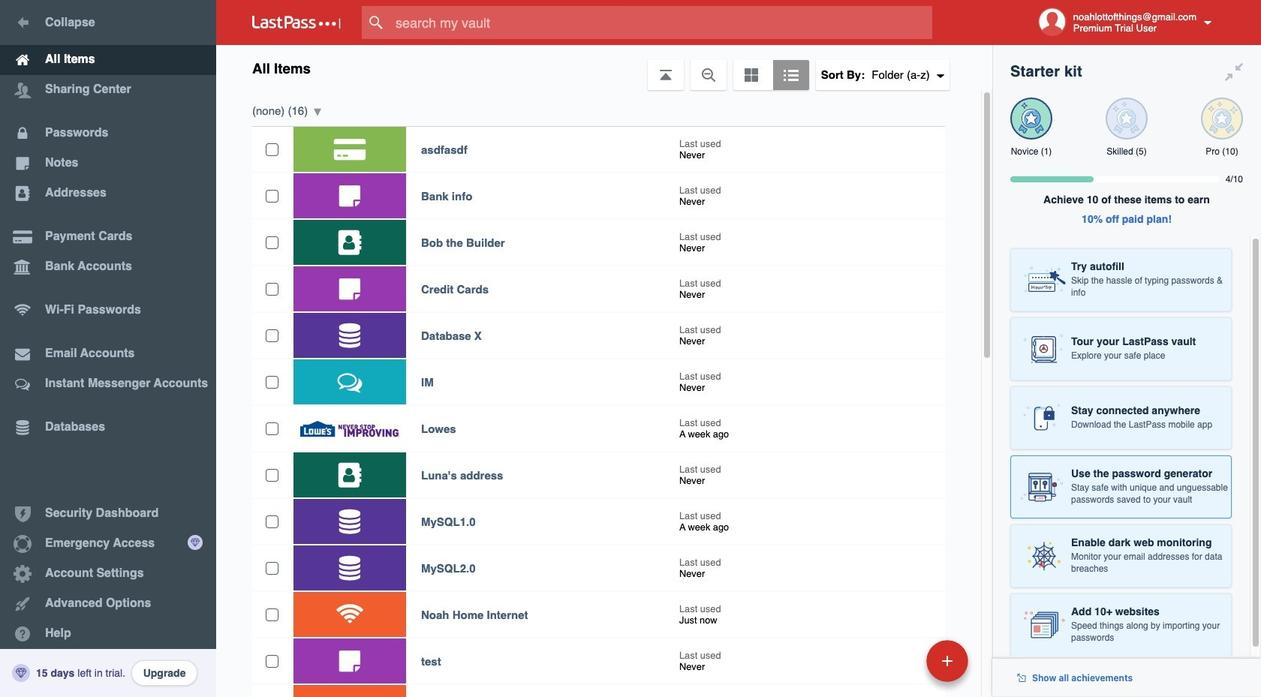 Task type: describe. For each thing, give the bounding box(es) containing it.
lastpass image
[[252, 16, 341, 29]]

vault options navigation
[[216, 45, 993, 90]]



Task type: locate. For each thing, give the bounding box(es) containing it.
new item navigation
[[824, 636, 978, 698]]

Search search field
[[362, 6, 962, 39]]

new item element
[[824, 640, 974, 683]]

search my vault text field
[[362, 6, 962, 39]]

main navigation navigation
[[0, 0, 216, 698]]



Task type: vqa. For each thing, say whether or not it's contained in the screenshot.
the 'New item' image
no



